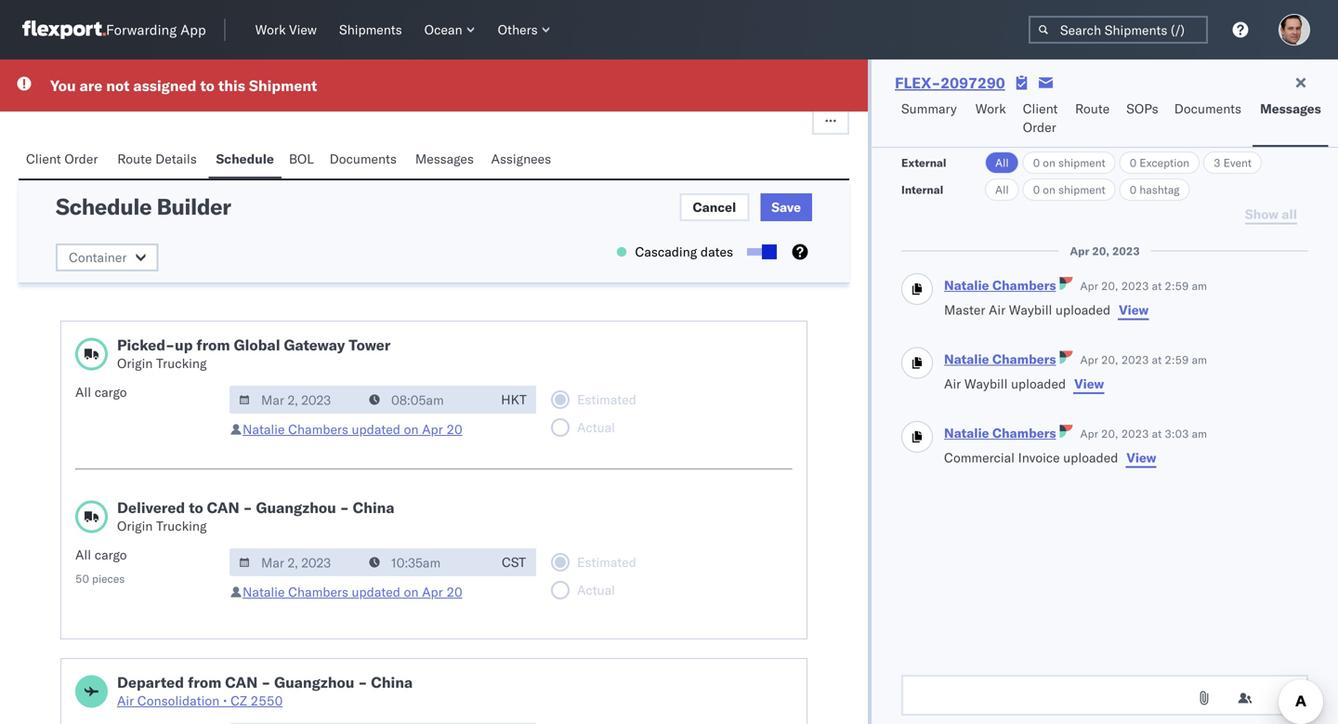 Task type: locate. For each thing, give the bounding box(es) containing it.
client right work button
[[1023, 100, 1059, 117]]

route details
[[117, 151, 197, 167]]

can for to
[[207, 498, 240, 517]]

uploaded right invoice at bottom
[[1064, 450, 1119, 466]]

order right work button
[[1023, 119, 1057, 135]]

2 vertical spatial view button
[[1126, 449, 1158, 467]]

1 vertical spatial cargo
[[95, 547, 127, 563]]

2 vertical spatial at
[[1153, 427, 1162, 441]]

schedule inside button
[[216, 151, 274, 167]]

0 vertical spatial from
[[197, 336, 230, 354]]

2 vertical spatial mmm d, yyyy text field
[[230, 723, 362, 724]]

route left details
[[117, 151, 152, 167]]

1 natalie chambers updated on apr 20 button from the top
[[243, 421, 463, 437]]

cancel
[[693, 199, 737, 215]]

1 vertical spatial order
[[65, 151, 98, 167]]

1 vertical spatial messages
[[415, 151, 474, 167]]

0
[[1034, 156, 1041, 170], [1130, 156, 1137, 170], [1034, 183, 1041, 197], [1130, 183, 1137, 197]]

can up cz at the left of page
[[225, 673, 258, 692]]

natalie down picked-up from global gateway tower origin trucking on the left
[[243, 421, 285, 437]]

2 vertical spatial uploaded
[[1064, 450, 1119, 466]]

1 apr 20, 2023 at 2:59 am from the top
[[1081, 279, 1208, 293]]

origin down picked-
[[117, 355, 153, 371]]

1 trucking from the top
[[156, 355, 207, 371]]

1 vertical spatial documents
[[330, 151, 397, 167]]

can inside departed from can - guangzhou - china air consolidation • cz 2550
[[225, 673, 258, 692]]

to left this
[[200, 76, 215, 95]]

documents up 3
[[1175, 100, 1242, 117]]

0 vertical spatial trucking
[[156, 355, 207, 371]]

2 apr 20, 2023 at 2:59 am from the top
[[1081, 353, 1208, 367]]

waybill right master
[[1010, 302, 1053, 318]]

at for air waybill uploaded view
[[1153, 353, 1162, 367]]

china inside departed from can - guangzhou - china air consolidation • cz 2550
[[371, 673, 413, 692]]

None checkbox
[[748, 248, 774, 256]]

cascading
[[635, 244, 698, 260]]

natalie for commercial
[[945, 425, 990, 441]]

can inside delivered to can - guangzhou - china origin trucking
[[207, 498, 240, 517]]

natalie
[[945, 277, 990, 293], [945, 351, 990, 367], [243, 421, 285, 437], [945, 425, 990, 441], [243, 584, 285, 600]]

air down master
[[945, 376, 962, 392]]

1 vertical spatial to
[[189, 498, 203, 517]]

1 horizontal spatial work
[[976, 100, 1007, 117]]

1 vertical spatial natalie chambers updated on apr 20 button
[[243, 584, 463, 600]]

0 vertical spatial all button
[[986, 152, 1020, 174]]

20, down "master air waybill uploaded view"
[[1102, 353, 1119, 367]]

0 vertical spatial to
[[200, 76, 215, 95]]

2 vertical spatial natalie chambers button
[[945, 425, 1057, 441]]

client order down you
[[26, 151, 98, 167]]

natalie chambers updated on apr 20 button for tower
[[243, 421, 463, 437]]

1 cargo from the top
[[95, 384, 127, 400]]

natalie chambers button up master
[[945, 277, 1057, 293]]

0 vertical spatial origin
[[117, 355, 153, 371]]

1 vertical spatial from
[[188, 673, 222, 692]]

origin inside picked-up from global gateway tower origin trucking
[[117, 355, 153, 371]]

container
[[69, 249, 127, 265]]

apr 20, 2023 at 2:59 am down apr 20, 2023
[[1081, 279, 1208, 293]]

1 natalie chambers from the top
[[945, 277, 1057, 293]]

1 vertical spatial schedule
[[56, 192, 152, 220]]

2023 left 3:03
[[1122, 427, 1150, 441]]

natalie chambers
[[945, 277, 1057, 293], [945, 351, 1057, 367], [945, 425, 1057, 441]]

2023 up apr 20, 2023 at 3:03 am
[[1122, 353, 1150, 367]]

route left "sops"
[[1076, 100, 1110, 117]]

1 vertical spatial can
[[225, 673, 258, 692]]

schedule for schedule
[[216, 151, 274, 167]]

external
[[902, 156, 947, 170]]

2550
[[251, 693, 283, 709]]

all button
[[986, 152, 1020, 174], [986, 179, 1020, 201]]

flex-2097290
[[895, 73, 1006, 92]]

bol
[[289, 151, 314, 167]]

0 horizontal spatial route
[[117, 151, 152, 167]]

origin down delivered
[[117, 518, 153, 534]]

-
[[243, 498, 253, 517], [340, 498, 349, 517], [262, 673, 271, 692], [358, 673, 368, 692]]

order down are
[[65, 151, 98, 167]]

2 all button from the top
[[986, 179, 1020, 201]]

2023 for air waybill uploaded view
[[1122, 353, 1150, 367]]

1 20 from the top
[[447, 421, 463, 437]]

uploaded down apr 20, 2023
[[1056, 302, 1111, 318]]

0 vertical spatial documents
[[1175, 100, 1242, 117]]

route
[[1076, 100, 1110, 117], [117, 151, 152, 167]]

2 vertical spatial am
[[1192, 427, 1208, 441]]

20, for commercial invoice uploaded
[[1102, 427, 1119, 441]]

shipment up apr 20, 2023
[[1059, 183, 1106, 197]]

20, up commercial invoice uploaded view
[[1102, 427, 1119, 441]]

3 at from the top
[[1153, 427, 1162, 441]]

1 horizontal spatial waybill
[[1010, 302, 1053, 318]]

1 vertical spatial 2:59
[[1165, 353, 1190, 367]]

1 vertical spatial natalie chambers updated on apr 20
[[243, 584, 463, 600]]

0 vertical spatial 20
[[447, 421, 463, 437]]

all button for internal
[[986, 179, 1020, 201]]

None text field
[[902, 675, 1309, 716]]

mmm d, yyyy text field down 2550 on the left of the page
[[230, 723, 362, 724]]

view button down apr 20, 2023
[[1119, 301, 1150, 319]]

cargo down picked-
[[95, 384, 127, 400]]

1 all button from the top
[[986, 152, 1020, 174]]

0 horizontal spatial documents
[[330, 151, 397, 167]]

client order button
[[1016, 92, 1068, 147], [19, 142, 110, 179]]

can
[[207, 498, 240, 517], [225, 673, 258, 692]]

3 -- : -- -- text field from the top
[[360, 723, 492, 724]]

2 natalie chambers updated on apr 20 from the top
[[243, 584, 463, 600]]

updated
[[352, 421, 401, 437], [352, 584, 401, 600]]

0 vertical spatial apr 20, 2023 at 2:59 am
[[1081, 279, 1208, 293]]

view up shipment
[[289, 21, 317, 38]]

uploaded up invoice at bottom
[[1012, 376, 1067, 392]]

departed from can - guangzhou - china air consolidation • cz 2550
[[117, 673, 413, 709]]

0 vertical spatial natalie chambers
[[945, 277, 1057, 293]]

1 vertical spatial mmm d, yyyy text field
[[230, 549, 362, 576]]

natalie down master
[[945, 351, 990, 367]]

0 vertical spatial waybill
[[1010, 302, 1053, 318]]

cancel button
[[680, 193, 750, 221]]

1 vertical spatial natalie chambers button
[[945, 351, 1057, 367]]

natalie for air
[[945, 351, 990, 367]]

2 mmm d, yyyy text field from the top
[[230, 549, 362, 576]]

natalie chambers up air waybill uploaded view
[[945, 351, 1057, 367]]

0 vertical spatial can
[[207, 498, 240, 517]]

schedule left bol
[[216, 151, 274, 167]]

1 at from the top
[[1153, 279, 1162, 293]]

0 horizontal spatial work
[[255, 21, 286, 38]]

1 origin from the top
[[117, 355, 153, 371]]

origin
[[117, 355, 153, 371], [117, 518, 153, 534]]

1 vertical spatial updated
[[352, 584, 401, 600]]

1 vertical spatial uploaded
[[1012, 376, 1067, 392]]

1 horizontal spatial order
[[1023, 119, 1057, 135]]

uploaded for invoice
[[1064, 450, 1119, 466]]

assignees
[[491, 151, 552, 167]]

20, for air waybill uploaded
[[1102, 353, 1119, 367]]

1 vertical spatial china
[[371, 673, 413, 692]]

0 vertical spatial at
[[1153, 279, 1162, 293]]

route for route
[[1076, 100, 1110, 117]]

0 vertical spatial 2:59
[[1165, 279, 1190, 293]]

2023
[[1113, 244, 1141, 258], [1122, 279, 1150, 293], [1122, 353, 1150, 367], [1122, 427, 1150, 441]]

documents
[[1175, 100, 1242, 117], [330, 151, 397, 167]]

1 mmm d, yyyy text field from the top
[[230, 386, 362, 414]]

shipment down route button
[[1059, 156, 1106, 170]]

1 updated from the top
[[352, 421, 401, 437]]

1 vertical spatial 20
[[447, 584, 463, 600]]

natalie chambers button up air waybill uploaded view
[[945, 351, 1057, 367]]

waybill up commercial
[[965, 376, 1008, 392]]

hkt
[[501, 391, 527, 408]]

2023 down apr 20, 2023
[[1122, 279, 1150, 293]]

-- : -- -- text field for picked-up from global gateway tower
[[360, 386, 492, 414]]

1 vertical spatial 0 on shipment
[[1034, 183, 1106, 197]]

client order button down you
[[19, 142, 110, 179]]

schedule button
[[209, 142, 282, 179]]

2 natalie chambers from the top
[[945, 351, 1057, 367]]

natalie down delivered to can - guangzhou - china origin trucking
[[243, 584, 285, 600]]

0 vertical spatial cargo
[[95, 384, 127, 400]]

from up consolidation
[[188, 673, 222, 692]]

documents right bol button
[[330, 151, 397, 167]]

documents button right bol
[[322, 142, 408, 179]]

0 vertical spatial -- : -- -- text field
[[360, 386, 492, 414]]

am for commercial invoice uploaded view
[[1192, 427, 1208, 441]]

mmm d, yyyy text field for guangzhou
[[230, 549, 362, 576]]

0 vertical spatial view button
[[1119, 301, 1150, 319]]

2:59 for air waybill uploaded view
[[1165, 353, 1190, 367]]

natalie chambers updated on apr 20 for -
[[243, 584, 463, 600]]

natalie chambers button
[[945, 277, 1057, 293], [945, 351, 1057, 367], [945, 425, 1057, 441]]

1 shipment from the top
[[1059, 156, 1106, 170]]

natalie chambers button for invoice
[[945, 425, 1057, 441]]

2 0 on shipment from the top
[[1034, 183, 1106, 197]]

from right up on the top of page
[[197, 336, 230, 354]]

1 vertical spatial client
[[26, 151, 61, 167]]

you
[[50, 76, 76, 95]]

cargo for all cargo
[[95, 384, 127, 400]]

1 vertical spatial all button
[[986, 179, 1020, 201]]

trucking
[[156, 355, 207, 371], [156, 518, 207, 534]]

apr 20, 2023 at 3:03 am
[[1081, 427, 1208, 441]]

0 vertical spatial messages
[[1261, 100, 1322, 117]]

master
[[945, 302, 986, 318]]

work inside button
[[976, 100, 1007, 117]]

up
[[175, 336, 193, 354]]

2 shipment from the top
[[1059, 183, 1106, 197]]

3 natalie chambers button from the top
[[945, 425, 1057, 441]]

1 2:59 from the top
[[1165, 279, 1190, 293]]

2:59
[[1165, 279, 1190, 293], [1165, 353, 1190, 367]]

apr 20, 2023 at 2:59 am up apr 20, 2023 at 3:03 am
[[1081, 353, 1208, 367]]

shipment for 0 exception
[[1059, 156, 1106, 170]]

0 horizontal spatial messages
[[415, 151, 474, 167]]

messages button
[[1253, 92, 1329, 147], [408, 142, 484, 179]]

0 on shipment up apr 20, 2023
[[1034, 183, 1106, 197]]

natalie chambers up master
[[945, 277, 1057, 293]]

1 vertical spatial origin
[[117, 518, 153, 534]]

1 -- : -- -- text field from the top
[[360, 386, 492, 414]]

1 natalie chambers button from the top
[[945, 277, 1057, 293]]

cargo up pieces at the bottom
[[95, 547, 127, 563]]

0 vertical spatial am
[[1192, 279, 1208, 293]]

trucking down delivered
[[156, 518, 207, 534]]

apr
[[1070, 244, 1090, 258], [1081, 279, 1099, 293], [1081, 353, 1099, 367], [422, 421, 443, 437], [1081, 427, 1099, 441], [422, 584, 443, 600]]

natalie for master
[[945, 277, 990, 293]]

20, up "master air waybill uploaded view"
[[1093, 244, 1110, 258]]

schedule up container
[[56, 192, 152, 220]]

view button down apr 20, 2023 at 3:03 am
[[1126, 449, 1158, 467]]

guangzhou for to
[[256, 498, 336, 517]]

0 vertical spatial guangzhou
[[256, 498, 336, 517]]

0 vertical spatial updated
[[352, 421, 401, 437]]

view button up apr 20, 2023 at 3:03 am
[[1074, 375, 1106, 393]]

client
[[1023, 100, 1059, 117], [26, 151, 61, 167]]

1 vertical spatial natalie chambers
[[945, 351, 1057, 367]]

0 horizontal spatial client
[[26, 151, 61, 167]]

bol button
[[282, 142, 322, 179]]

0 vertical spatial schedule
[[216, 151, 274, 167]]

can right delivered
[[207, 498, 240, 517]]

0 horizontal spatial schedule
[[56, 192, 152, 220]]

2 horizontal spatial air
[[989, 302, 1006, 318]]

work up shipment
[[255, 21, 286, 38]]

work view link
[[248, 18, 325, 42]]

documents for right documents button
[[1175, 100, 1242, 117]]

hashtag
[[1140, 183, 1180, 197]]

gateway
[[284, 336, 345, 354]]

from inside departed from can - guangzhou - china air consolidation • cz 2550
[[188, 673, 222, 692]]

client order
[[1023, 100, 1059, 135], [26, 151, 98, 167]]

1 horizontal spatial messages
[[1261, 100, 1322, 117]]

0 vertical spatial natalie chambers button
[[945, 277, 1057, 293]]

20, down apr 20, 2023
[[1102, 279, 1119, 293]]

chambers for commercial
[[993, 425, 1057, 441]]

2 2:59 from the top
[[1165, 353, 1190, 367]]

3 am from the top
[[1192, 427, 1208, 441]]

0 on shipment down route button
[[1034, 156, 1106, 170]]

1 vertical spatial apr 20, 2023 at 2:59 am
[[1081, 353, 1208, 367]]

guangzhou inside delivered to can - guangzhou - china origin trucking
[[256, 498, 336, 517]]

0 vertical spatial work
[[255, 21, 286, 38]]

1 natalie chambers updated on apr 20 from the top
[[243, 421, 463, 437]]

0 vertical spatial natalie chambers updated on apr 20 button
[[243, 421, 463, 437]]

invoice
[[1019, 450, 1061, 466]]

2 origin from the top
[[117, 518, 153, 534]]

view down apr 20, 2023 at 3:03 am
[[1127, 450, 1157, 466]]

1 0 on shipment from the top
[[1034, 156, 1106, 170]]

0 vertical spatial mmm d, yyyy text field
[[230, 386, 362, 414]]

uploaded
[[1056, 302, 1111, 318], [1012, 376, 1067, 392], [1064, 450, 1119, 466]]

air down departed
[[117, 693, 134, 709]]

0 vertical spatial natalie chambers updated on apr 20
[[243, 421, 463, 437]]

commercial
[[945, 450, 1015, 466]]

trucking inside delivered to can - guangzhou - china origin trucking
[[156, 518, 207, 534]]

0 vertical spatial air
[[989, 302, 1006, 318]]

cascading dates
[[635, 244, 734, 260]]

natalie chambers button for air
[[945, 277, 1057, 293]]

3 natalie chambers from the top
[[945, 425, 1057, 441]]

1 vertical spatial client order
[[26, 151, 98, 167]]

schedule
[[216, 151, 274, 167], [56, 192, 152, 220]]

work
[[255, 21, 286, 38], [976, 100, 1007, 117]]

2 vertical spatial -- : -- -- text field
[[360, 723, 492, 724]]

0 vertical spatial client order
[[1023, 100, 1059, 135]]

natalie chambers for air
[[945, 277, 1057, 293]]

work view
[[255, 21, 317, 38]]

work down 2097290 at top right
[[976, 100, 1007, 117]]

1 horizontal spatial client order
[[1023, 100, 1059, 135]]

1 am from the top
[[1192, 279, 1208, 293]]

view button
[[1119, 301, 1150, 319], [1074, 375, 1106, 393], [1126, 449, 1158, 467]]

natalie up master
[[945, 277, 990, 293]]

air right master
[[989, 302, 1006, 318]]

2 vertical spatial natalie chambers
[[945, 425, 1057, 441]]

1 vertical spatial shipment
[[1059, 183, 1106, 197]]

2 cargo from the top
[[95, 547, 127, 563]]

to right delivered
[[189, 498, 203, 517]]

0 horizontal spatial air
[[117, 693, 134, 709]]

2 trucking from the top
[[156, 518, 207, 534]]

0 vertical spatial shipment
[[1059, 156, 1106, 170]]

1 horizontal spatial client
[[1023, 100, 1059, 117]]

trucking down up on the top of page
[[156, 355, 207, 371]]

0 horizontal spatial documents button
[[322, 142, 408, 179]]

guangzhou inside departed from can - guangzhou - china air consolidation • cz 2550
[[274, 673, 355, 692]]

2 am from the top
[[1192, 353, 1208, 367]]

natalie up commercial
[[945, 425, 990, 441]]

am
[[1192, 279, 1208, 293], [1192, 353, 1208, 367], [1192, 427, 1208, 441]]

0 vertical spatial order
[[1023, 119, 1057, 135]]

1 vertical spatial route
[[117, 151, 152, 167]]

client order button right 2097290 at top right
[[1016, 92, 1068, 147]]

1 horizontal spatial schedule
[[216, 151, 274, 167]]

client order right work button
[[1023, 100, 1059, 135]]

on
[[1043, 156, 1056, 170], [1043, 183, 1056, 197], [404, 421, 419, 437], [404, 584, 419, 600]]

1 vertical spatial view button
[[1074, 375, 1106, 393]]

1 vertical spatial at
[[1153, 353, 1162, 367]]

1 horizontal spatial air
[[945, 376, 962, 392]]

documents button up 3
[[1168, 92, 1253, 147]]

-- : -- -- text field
[[360, 386, 492, 414], [360, 549, 492, 576], [360, 723, 492, 724]]

global
[[234, 336, 280, 354]]

guangzhou
[[256, 498, 336, 517], [274, 673, 355, 692]]

others
[[498, 21, 538, 38]]

1 vertical spatial waybill
[[965, 376, 1008, 392]]

2:59 for master air waybill uploaded view
[[1165, 279, 1190, 293]]

2 -- : -- -- text field from the top
[[360, 549, 492, 576]]

2 natalie chambers updated on apr 20 button from the top
[[243, 584, 463, 600]]

1 vertical spatial trucking
[[156, 518, 207, 534]]

2 natalie chambers button from the top
[[945, 351, 1057, 367]]

1 horizontal spatial route
[[1076, 100, 1110, 117]]

apr 20, 2023 at 2:59 am for master air waybill uploaded view
[[1081, 279, 1208, 293]]

commercial invoice uploaded view
[[945, 450, 1157, 466]]

route button
[[1068, 92, 1120, 147]]

exception
[[1140, 156, 1190, 170]]

natalie chambers button up commercial
[[945, 425, 1057, 441]]

MMM D, YYYY text field
[[230, 386, 362, 414], [230, 549, 362, 576], [230, 723, 362, 724]]

20
[[447, 421, 463, 437], [447, 584, 463, 600]]

0 vertical spatial route
[[1076, 100, 1110, 117]]

3 event
[[1214, 156, 1252, 170]]

mmm d, yyyy text field down the gateway at left
[[230, 386, 362, 414]]

china inside delivered to can - guangzhou - china origin trucking
[[353, 498, 395, 517]]

mmm d, yyyy text field for gateway
[[230, 386, 362, 414]]

1 horizontal spatial documents
[[1175, 100, 1242, 117]]

uploaded for waybill
[[1012, 376, 1067, 392]]

2 updated from the top
[[352, 584, 401, 600]]

2 20 from the top
[[447, 584, 463, 600]]

save
[[772, 199, 801, 215]]

pieces
[[92, 572, 125, 586]]

1 vertical spatial work
[[976, 100, 1007, 117]]

cargo inside all cargo 50 pieces
[[95, 547, 127, 563]]

work for work
[[976, 100, 1007, 117]]

0 horizontal spatial client order button
[[19, 142, 110, 179]]

2 at from the top
[[1153, 353, 1162, 367]]

client down you
[[26, 151, 61, 167]]

mmm d, yyyy text field down delivered to can - guangzhou - china origin trucking
[[230, 549, 362, 576]]

natalie chambers updated on apr 20
[[243, 421, 463, 437], [243, 584, 463, 600]]

view
[[289, 21, 317, 38], [1120, 302, 1149, 318], [1075, 376, 1105, 392], [1127, 450, 1157, 466]]

natalie chambers up commercial
[[945, 425, 1057, 441]]

messages
[[1261, 100, 1322, 117], [415, 151, 474, 167]]

1 vertical spatial am
[[1192, 353, 1208, 367]]

3
[[1214, 156, 1221, 170]]

0 on shipment
[[1034, 156, 1106, 170], [1034, 183, 1106, 197]]

2 vertical spatial air
[[117, 693, 134, 709]]

-- : -- -- text field for delivered to can - guangzhou - china
[[360, 549, 492, 576]]



Task type: describe. For each thing, give the bounding box(es) containing it.
20 for delivered to can - guangzhou - china
[[447, 584, 463, 600]]

shipments link
[[332, 18, 410, 42]]

messages for the messages button to the left
[[415, 151, 474, 167]]

summary button
[[894, 92, 969, 147]]

forwarding app link
[[22, 20, 206, 39]]

route details button
[[110, 142, 209, 179]]

picked-up from global gateway tower origin trucking
[[117, 336, 391, 371]]

1 vertical spatial air
[[945, 376, 962, 392]]

event
[[1224, 156, 1252, 170]]

departed
[[117, 673, 184, 692]]

ocean button
[[417, 18, 483, 42]]

0 horizontal spatial order
[[65, 151, 98, 167]]

at for master air waybill uploaded view
[[1153, 279, 1162, 293]]

schedule for schedule builder
[[56, 192, 152, 220]]

this
[[218, 76, 245, 95]]

dates
[[701, 244, 734, 260]]

ocean
[[425, 21, 463, 38]]

natalie chambers for waybill
[[945, 351, 1057, 367]]

documents for leftmost documents button
[[330, 151, 397, 167]]

sops
[[1127, 100, 1159, 117]]

view button for air waybill uploaded view
[[1074, 375, 1106, 393]]

apr 20, 2023 at 2:59 am for air waybill uploaded view
[[1081, 353, 1208, 367]]

0 horizontal spatial client order
[[26, 151, 98, 167]]

can for from
[[225, 673, 258, 692]]

builder
[[157, 192, 231, 220]]

1 horizontal spatial client order button
[[1016, 92, 1068, 147]]

natalie chambers for invoice
[[945, 425, 1057, 441]]

cargo for all cargo 50 pieces
[[95, 547, 127, 563]]

cz
[[231, 693, 247, 709]]

apr 20, 2023
[[1070, 244, 1141, 258]]

view button for commercial invoice uploaded view
[[1126, 449, 1158, 467]]

assigned
[[133, 76, 197, 95]]

am for air waybill uploaded view
[[1192, 353, 1208, 367]]

view up apr 20, 2023 at 3:03 am
[[1075, 376, 1105, 392]]

1 horizontal spatial messages button
[[1253, 92, 1329, 147]]

0 on shipment for 0 hashtag
[[1034, 183, 1106, 197]]

0 vertical spatial uploaded
[[1056, 302, 1111, 318]]

details
[[155, 151, 197, 167]]

origin inside delivered to can - guangzhou - china origin trucking
[[117, 518, 153, 534]]

flexport. image
[[22, 20, 106, 39]]

work button
[[969, 92, 1016, 147]]

air waybill uploaded view
[[945, 376, 1105, 392]]

natalie chambers updated on apr 20 button for -
[[243, 584, 463, 600]]

forwarding
[[106, 21, 177, 39]]

0 horizontal spatial messages button
[[408, 142, 484, 179]]

not
[[106, 76, 130, 95]]

sops button
[[1120, 92, 1168, 147]]

air inside departed from can - guangzhou - china air consolidation • cz 2550
[[117, 693, 134, 709]]

app
[[181, 21, 206, 39]]

guangzhou for from
[[274, 673, 355, 692]]

natalie chambers updated on apr 20 for tower
[[243, 421, 463, 437]]

tower
[[349, 336, 391, 354]]

3:03
[[1165, 427, 1190, 441]]

picked-
[[117, 336, 175, 354]]

delivered to can - guangzhou - china origin trucking
[[117, 498, 395, 534]]

shipment for 0 hashtag
[[1059, 183, 1106, 197]]

flex-2097290 link
[[895, 73, 1006, 92]]

0 on shipment for 0 exception
[[1034, 156, 1106, 170]]

save button
[[761, 193, 813, 221]]

others button
[[491, 18, 558, 42]]

schedule builder
[[56, 192, 231, 220]]

flex-
[[895, 73, 941, 92]]

shipment
[[249, 76, 317, 95]]

2023 down 0 hashtag
[[1113, 244, 1141, 258]]

you are not assigned to this shipment
[[50, 76, 317, 95]]

china for departed from can - guangzhou - china
[[371, 673, 413, 692]]

0 vertical spatial client
[[1023, 100, 1059, 117]]

Search Shipments (/) text field
[[1029, 16, 1209, 44]]

0 horizontal spatial waybill
[[965, 376, 1008, 392]]

assignees button
[[484, 142, 562, 179]]

natalie chambers button for waybill
[[945, 351, 1057, 367]]

updated for picked-up from global gateway tower
[[352, 421, 401, 437]]

from inside picked-up from global gateway tower origin trucking
[[197, 336, 230, 354]]

all inside all cargo 50 pieces
[[75, 547, 91, 563]]

updated for delivered to can - guangzhou - china
[[352, 584, 401, 600]]

to inside delivered to can - guangzhou - china origin trucking
[[189, 498, 203, 517]]

20, for master air waybill uploaded
[[1102, 279, 1119, 293]]

0 hashtag
[[1130, 183, 1180, 197]]

0 exception
[[1130, 156, 1190, 170]]

master air waybill uploaded view
[[945, 302, 1149, 318]]

view down apr 20, 2023
[[1120, 302, 1149, 318]]

route for route details
[[117, 151, 152, 167]]

trucking inside picked-up from global gateway tower origin trucking
[[156, 355, 207, 371]]

are
[[80, 76, 103, 95]]

shipments
[[339, 21, 402, 38]]

summary
[[902, 100, 957, 117]]

chambers for master
[[993, 277, 1057, 293]]

2097290
[[941, 73, 1006, 92]]

at for commercial invoice uploaded view
[[1153, 427, 1162, 441]]

•
[[223, 693, 227, 709]]

cst
[[502, 554, 526, 570]]

1 horizontal spatial documents button
[[1168, 92, 1253, 147]]

50
[[75, 572, 89, 586]]

internal
[[902, 183, 944, 197]]

3 mmm d, yyyy text field from the top
[[230, 723, 362, 724]]

20 for picked-up from global gateway tower
[[447, 421, 463, 437]]

all cargo
[[75, 384, 127, 400]]

consolidation
[[137, 693, 220, 709]]

2023 for master air waybill uploaded view
[[1122, 279, 1150, 293]]

work for work view
[[255, 21, 286, 38]]

air consolidation • cz 2550 link
[[117, 692, 413, 710]]

delivered
[[117, 498, 185, 517]]

view button for master air waybill uploaded view
[[1119, 301, 1150, 319]]

forwarding app
[[106, 21, 206, 39]]

china for delivered to can - guangzhou - china
[[353, 498, 395, 517]]

2023 for commercial invoice uploaded view
[[1122, 427, 1150, 441]]

container button
[[56, 244, 158, 271]]

all button for external
[[986, 152, 1020, 174]]

all cargo 50 pieces
[[75, 547, 127, 586]]

messages for the rightmost the messages button
[[1261, 100, 1322, 117]]

chambers for air
[[993, 351, 1057, 367]]

am for master air waybill uploaded view
[[1192, 279, 1208, 293]]



Task type: vqa. For each thing, say whether or not it's contained in the screenshot.


